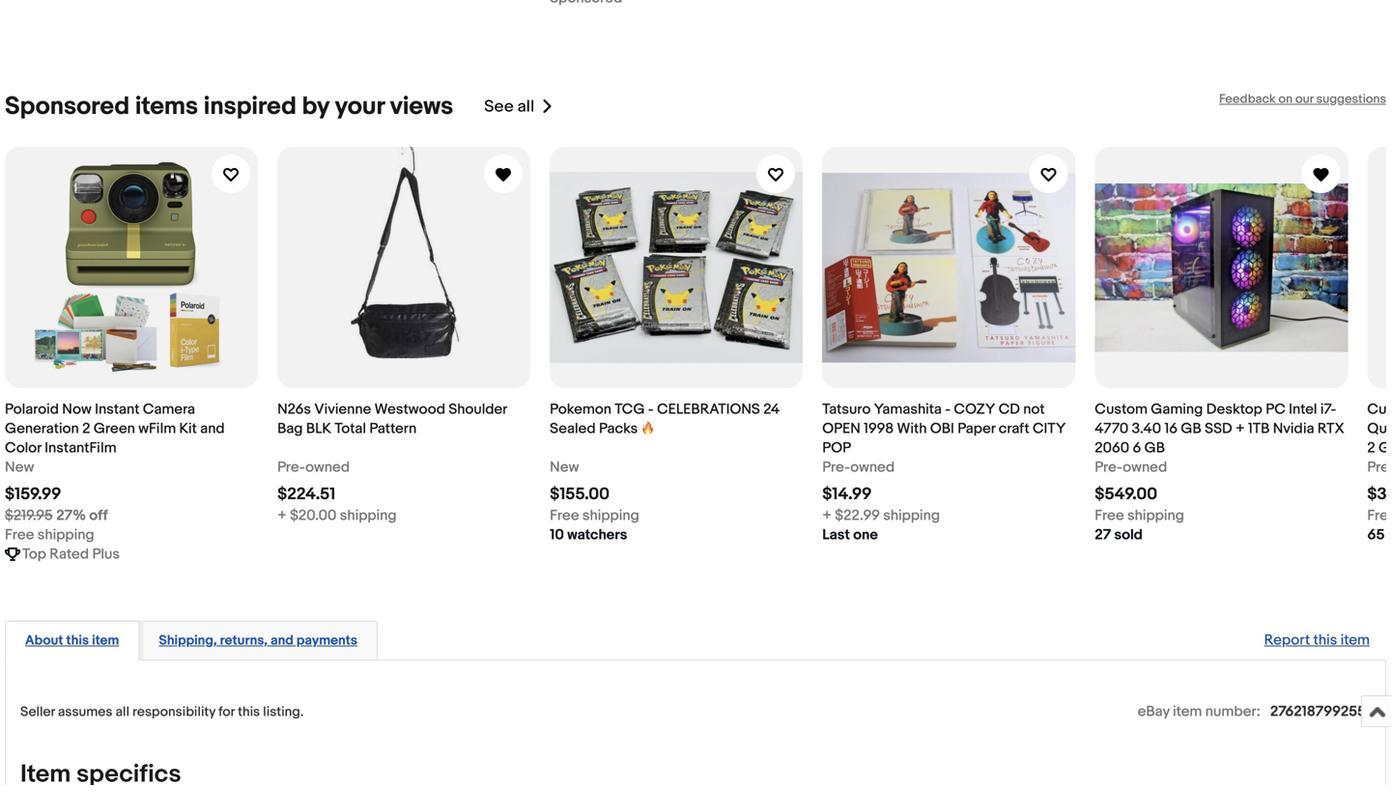 Task type: describe. For each thing, give the bounding box(es) containing it.
polaroid now instant camera generation 2 green wfilm kit and color instantfilm new $159.99 $219.95 27% off free shipping
[[5, 401, 225, 544]]

pre- inside the pre-owned $224.51 + $20.00 shipping
[[277, 459, 305, 476]]

not
[[1023, 401, 1045, 418]]

0 vertical spatial gb
[[1181, 420, 1202, 438]]

pop
[[822, 440, 851, 457]]

instantfilm
[[45, 440, 117, 457]]

and inside 'button'
[[271, 633, 294, 649]]

$14.99 text field
[[822, 485, 872, 505]]

wfilm
[[138, 420, 176, 438]]

- for pokemon tcg - celebrations 24 sealed packs 🔥
[[648, 401, 654, 418]]

shipping, returns, and payments
[[159, 633, 357, 649]]

owned inside custom gaming desktop pc intel i7- 4770 3.40 16 gb ssd + 1tb nvidia rtx 2060 6 gb pre-owned $549.00 free shipping 27 sold
[[1123, 459, 1167, 476]]

6
[[1133, 440, 1141, 457]]

2060
[[1095, 440, 1130, 457]]

1 horizontal spatial all
[[517, 97, 535, 117]]

camera
[[143, 401, 195, 418]]

for
[[219, 704, 235, 721]]

rtx
[[1318, 420, 1345, 438]]

free up 65 s text field
[[1368, 507, 1391, 525]]

$549.00 text field
[[1095, 485, 1158, 505]]

10 watchers text field
[[550, 526, 627, 545]]

with
[[897, 420, 927, 438]]

seller assumes all responsibility for this listing.
[[20, 704, 304, 721]]

See all text field
[[484, 97, 535, 117]]

vivienne
[[314, 401, 371, 418]]

report this item
[[1264, 632, 1370, 649]]

previous price $219.95 27% off text field
[[5, 506, 108, 526]]

on
[[1279, 92, 1293, 107]]

1998
[[864, 420, 894, 438]]

ebay
[[1138, 703, 1170, 721]]

report this item link
[[1255, 622, 1380, 659]]

free inside new $155.00 free shipping 10 watchers
[[550, 507, 579, 525]]

cd
[[999, 401, 1020, 418]]

tab list containing about this item
[[5, 617, 1386, 661]]

cus
[[1368, 401, 1391, 418]]

cus pre- $36 free 65 s
[[1368, 401, 1391, 544]]

responsibility
[[132, 704, 216, 721]]

sealed
[[550, 420, 596, 438]]

craft
[[999, 420, 1030, 438]]

payments
[[297, 633, 357, 649]]

about this item
[[25, 633, 119, 649]]

our
[[1296, 92, 1314, 107]]

Last one text field
[[822, 526, 878, 545]]

free shipping text field for $155.00
[[550, 506, 639, 526]]

$22.99
[[835, 507, 880, 525]]

$224.51
[[277, 485, 336, 505]]

report
[[1264, 632, 1310, 649]]

one
[[853, 527, 878, 544]]

$549.00
[[1095, 485, 1158, 505]]

3.40
[[1132, 420, 1161, 438]]

pre-owned text field for $224.51
[[277, 458, 350, 477]]

views
[[390, 92, 453, 122]]

+ $22.99 shipping text field
[[822, 506, 940, 526]]

see
[[484, 97, 514, 117]]

pre- inside custom gaming desktop pc intel i7- 4770 3.40 16 gb ssd + 1tb nvidia rtx 2060 6 gb pre-owned $549.00 free shipping 27 sold
[[1095, 459, 1123, 476]]

1tb
[[1248, 420, 1270, 438]]

listing.
[[263, 704, 304, 721]]

owned inside "tatsuro yamashita - cozy cd not open 1998 with obi paper craft  city pop pre-owned $14.99 + $22.99 shipping last one"
[[850, 459, 895, 476]]

item for about this item
[[92, 633, 119, 649]]

custom gaming desktop pc intel i7- 4770 3.40 16 gb ssd + 1tb nvidia rtx 2060 6 gb pre-owned $549.00 free shipping 27 sold
[[1095, 401, 1345, 544]]

pc
[[1266, 401, 1286, 418]]

number:
[[1206, 703, 1261, 721]]

free inside custom gaming desktop pc intel i7- 4770 3.40 16 gb ssd + 1tb nvidia rtx 2060 6 gb pre-owned $549.00 free shipping 27 sold
[[1095, 507, 1124, 525]]

New text field
[[550, 458, 579, 477]]

and inside polaroid now instant camera generation 2 green wfilm kit and color instantfilm new $159.99 $219.95 27% off free shipping
[[200, 420, 225, 438]]

0 horizontal spatial all
[[116, 704, 129, 721]]

last
[[822, 527, 850, 544]]

pattern
[[369, 420, 417, 438]]

$155.00 text field
[[550, 485, 610, 505]]

off
[[89, 507, 108, 525]]

16
[[1165, 420, 1178, 438]]

desktop
[[1207, 401, 1263, 418]]

assumes
[[58, 704, 113, 721]]

+ inside "tatsuro yamashita - cozy cd not open 1998 with obi paper craft  city pop pre-owned $14.99 + $22.99 shipping last one"
[[822, 507, 832, 525]]

27 sold text field
[[1095, 526, 1143, 545]]

open
[[822, 420, 861, 438]]

see all
[[484, 97, 535, 117]]

4770
[[1095, 420, 1129, 438]]

$224.51 text field
[[277, 485, 336, 505]]

+ inside custom gaming desktop pc intel i7- 4770 3.40 16 gb ssd + 1tb nvidia rtx 2060 6 gb pre-owned $549.00 free shipping 27 sold
[[1236, 420, 1245, 438]]

feedback on our suggestions link
[[1219, 92, 1386, 107]]

ebay item number: 276218799255
[[1138, 703, 1366, 721]]

1 horizontal spatial this
[[238, 704, 260, 721]]

top rated plus
[[22, 546, 120, 563]]

$14.99
[[822, 485, 872, 505]]

$159.99
[[5, 485, 61, 505]]

bag
[[277, 420, 303, 438]]

276218799255
[[1270, 703, 1366, 721]]

tcg
[[615, 401, 645, 418]]



Task type: vqa. For each thing, say whether or not it's contained in the screenshot.


Task type: locate. For each thing, give the bounding box(es) containing it.
tab list
[[5, 617, 1386, 661]]

0 horizontal spatial this
[[66, 633, 89, 649]]

feedback on our suggestions
[[1219, 92, 1386, 107]]

0 horizontal spatial owned
[[305, 459, 350, 476]]

- up obi
[[945, 401, 951, 418]]

owned up $14.99 text field
[[850, 459, 895, 476]]

1 vertical spatial gb
[[1145, 440, 1165, 457]]

item inside button
[[92, 633, 119, 649]]

i7-
[[1321, 401, 1336, 418]]

item right about
[[92, 633, 119, 649]]

about this item button
[[25, 632, 119, 650]]

free down $219.95
[[5, 527, 34, 544]]

0 vertical spatial and
[[200, 420, 225, 438]]

2 - from the left
[[945, 401, 951, 418]]

3 pre- from the left
[[1095, 459, 1123, 476]]

24
[[763, 401, 780, 418]]

free up 10
[[550, 507, 579, 525]]

total
[[335, 420, 366, 438]]

1 horizontal spatial +
[[822, 507, 832, 525]]

$36
[[1368, 485, 1391, 505]]

1 horizontal spatial -
[[945, 401, 951, 418]]

$36 text field
[[1368, 485, 1391, 505]]

- up 🔥
[[648, 401, 654, 418]]

new down color
[[5, 459, 34, 476]]

shoulder
[[449, 401, 507, 418]]

and right returns, on the left bottom of page
[[271, 633, 294, 649]]

this inside button
[[66, 633, 89, 649]]

gaming
[[1151, 401, 1203, 418]]

pre-owned text field for $14.99
[[822, 458, 895, 477]]

gb right 16
[[1181, 420, 1202, 438]]

shipping inside the pre-owned $224.51 + $20.00 shipping
[[340, 507, 397, 525]]

owned inside the pre-owned $224.51 + $20.00 shipping
[[305, 459, 350, 476]]

and right kit
[[200, 420, 225, 438]]

sponsored
[[5, 92, 130, 122]]

paper
[[958, 420, 996, 438]]

1 new from the left
[[5, 459, 34, 476]]

- for tatsuro yamashita - cozy cd not open 1998 with obi paper craft  city pop pre-owned $14.99 + $22.99 shipping last one
[[945, 401, 951, 418]]

shipping inside custom gaming desktop pc intel i7- 4770 3.40 16 gb ssd + 1tb nvidia rtx 2060 6 gb pre-owned $549.00 free shipping 27 sold
[[1128, 507, 1184, 525]]

all right see
[[517, 97, 535, 117]]

$20.00
[[290, 507, 337, 525]]

returns,
[[220, 633, 268, 649]]

0 horizontal spatial gb
[[1145, 440, 1165, 457]]

Pre-owned text field
[[277, 458, 350, 477], [822, 458, 895, 477]]

+ left 1tb
[[1236, 420, 1245, 438]]

shipping right $20.00
[[340, 507, 397, 525]]

new up $155.00
[[550, 459, 579, 476]]

feedback
[[1219, 92, 1276, 107]]

suggestions
[[1317, 92, 1386, 107]]

owned up $224.51 'text field'
[[305, 459, 350, 476]]

1 horizontal spatial free shipping text field
[[1095, 506, 1184, 526]]

pre-
[[277, 459, 305, 476], [822, 459, 850, 476], [1095, 459, 1123, 476], [1368, 459, 1391, 476]]

all right assumes
[[116, 704, 129, 721]]

new $155.00 free shipping 10 watchers
[[550, 459, 639, 544]]

westwood
[[374, 401, 445, 418]]

pre- down 2060
[[1095, 459, 1123, 476]]

- inside pokemon tcg - celebrations 24 sealed packs 🔥
[[648, 401, 654, 418]]

1 pre- from the left
[[277, 459, 305, 476]]

1 horizontal spatial owned
[[850, 459, 895, 476]]

ssd
[[1205, 420, 1233, 438]]

3 owned from the left
[[1123, 459, 1167, 476]]

shipping up the watchers on the left bottom
[[583, 507, 639, 525]]

1 horizontal spatial new
[[550, 459, 579, 476]]

pre- inside "tatsuro yamashita - cozy cd not open 1998 with obi paper craft  city pop pre-owned $14.99 + $22.99 shipping last one"
[[822, 459, 850, 476]]

shipping inside "tatsuro yamashita - cozy cd not open 1998 with obi paper craft  city pop pre-owned $14.99 + $22.99 shipping last one"
[[883, 507, 940, 525]]

0 horizontal spatial +
[[277, 507, 287, 525]]

free shipping text field up sold
[[1095, 506, 1184, 526]]

watchers
[[567, 527, 627, 544]]

free shipping text field up the watchers on the left bottom
[[550, 506, 639, 526]]

top
[[22, 546, 46, 563]]

$155.00
[[550, 485, 610, 505]]

gb right 6
[[1145, 440, 1165, 457]]

- inside "tatsuro yamashita - cozy cd not open 1998 with obi paper craft  city pop pre-owned $14.99 + $22.99 shipping last one"
[[945, 401, 951, 418]]

pokemon tcg - celebrations 24 sealed packs 🔥
[[550, 401, 780, 438]]

New text field
[[5, 458, 34, 477]]

2 horizontal spatial +
[[1236, 420, 1245, 438]]

Free text field
[[1368, 506, 1391, 526]]

1 owned from the left
[[305, 459, 350, 476]]

nvidia
[[1273, 420, 1315, 438]]

0 horizontal spatial and
[[200, 420, 225, 438]]

-
[[648, 401, 654, 418], [945, 401, 951, 418]]

1 horizontal spatial pre-owned text field
[[822, 458, 895, 477]]

27
[[1095, 527, 1111, 544]]

2 pre-owned text field from the left
[[822, 458, 895, 477]]

Free shipping text field
[[5, 526, 94, 545]]

0 horizontal spatial item
[[92, 633, 119, 649]]

item right report at the bottom right
[[1341, 632, 1370, 649]]

2 horizontal spatial owned
[[1123, 459, 1167, 476]]

free up 27
[[1095, 507, 1124, 525]]

item
[[1341, 632, 1370, 649], [92, 633, 119, 649], [1173, 703, 1202, 721]]

this
[[1314, 632, 1338, 649], [66, 633, 89, 649], [238, 704, 260, 721]]

+ inside the pre-owned $224.51 + $20.00 shipping
[[277, 507, 287, 525]]

owned
[[305, 459, 350, 476], [850, 459, 895, 476], [1123, 459, 1167, 476]]

Top Rated Plus text field
[[22, 545, 120, 564]]

sold
[[1115, 527, 1143, 544]]

2 new from the left
[[550, 459, 579, 476]]

s
[[1388, 527, 1391, 544]]

0 horizontal spatial -
[[648, 401, 654, 418]]

+ up last
[[822, 507, 832, 525]]

1 free shipping text field from the left
[[550, 506, 639, 526]]

2 horizontal spatial this
[[1314, 632, 1338, 649]]

$219.95
[[5, 507, 53, 525]]

obi
[[930, 420, 954, 438]]

2 horizontal spatial item
[[1341, 632, 1370, 649]]

1 horizontal spatial gb
[[1181, 420, 1202, 438]]

this for about
[[66, 633, 89, 649]]

item for report this item
[[1341, 632, 1370, 649]]

10
[[550, 527, 564, 544]]

pre-owned text field up $224.51
[[277, 458, 350, 477]]

celebrations
[[657, 401, 760, 418]]

pre-owned text field down pop
[[822, 458, 895, 477]]

Pre- text field
[[1368, 458, 1391, 477]]

packs
[[599, 420, 638, 438]]

this right for
[[238, 704, 260, 721]]

n26s vivienne westwood shoulder bag blk total pattern
[[277, 401, 507, 438]]

1 vertical spatial all
[[116, 704, 129, 721]]

shipping inside new $155.00 free shipping 10 watchers
[[583, 507, 639, 525]]

pre-owned $224.51 + $20.00 shipping
[[277, 459, 397, 525]]

65
[[1368, 527, 1385, 544]]

item right ebay at bottom right
[[1173, 703, 1202, 721]]

color
[[5, 440, 41, 457]]

2 owned from the left
[[850, 459, 895, 476]]

+
[[1236, 420, 1245, 438], [277, 507, 287, 525], [822, 507, 832, 525]]

2
[[82, 420, 90, 438]]

shipping inside polaroid now instant camera generation 2 green wfilm kit and color instantfilm new $159.99 $219.95 27% off free shipping
[[37, 527, 94, 544]]

+ left $20.00
[[277, 507, 287, 525]]

pre- up $224.51
[[277, 459, 305, 476]]

free inside polaroid now instant camera generation 2 green wfilm kit and color instantfilm new $159.99 $219.95 27% off free shipping
[[5, 527, 34, 544]]

tatsuro
[[822, 401, 871, 418]]

owned down 6
[[1123, 459, 1167, 476]]

this right report at the bottom right
[[1314, 632, 1338, 649]]

gb
[[1181, 420, 1202, 438], [1145, 440, 1165, 457]]

$159.99 text field
[[5, 485, 61, 505]]

kit
[[179, 420, 197, 438]]

all
[[517, 97, 535, 117], [116, 704, 129, 721]]

65 s text field
[[1368, 526, 1391, 545]]

27%
[[56, 507, 86, 525]]

1 horizontal spatial item
[[1173, 703, 1202, 721]]

pokemon
[[550, 401, 612, 418]]

None text field
[[550, 0, 623, 8]]

Free shipping text field
[[550, 506, 639, 526], [1095, 506, 1184, 526]]

shipping up rated on the bottom of the page
[[37, 527, 94, 544]]

0 horizontal spatial pre-owned text field
[[277, 458, 350, 477]]

pre- down pop
[[822, 459, 850, 476]]

instant
[[95, 401, 140, 418]]

sponsored items inspired by your views
[[5, 92, 453, 122]]

0 horizontal spatial free shipping text field
[[550, 506, 639, 526]]

shipping,
[[159, 633, 217, 649]]

this for report
[[1314, 632, 1338, 649]]

1 vertical spatial and
[[271, 633, 294, 649]]

0 horizontal spatial new
[[5, 459, 34, 476]]

shipping right the $22.99
[[883, 507, 940, 525]]

polaroid
[[5, 401, 59, 418]]

rated
[[50, 546, 89, 563]]

green
[[94, 420, 135, 438]]

generation
[[5, 420, 79, 438]]

2 free shipping text field from the left
[[1095, 506, 1184, 526]]

inspired
[[204, 92, 297, 122]]

2 pre- from the left
[[822, 459, 850, 476]]

shipping
[[340, 507, 397, 525], [583, 507, 639, 525], [883, 507, 940, 525], [1128, 507, 1184, 525], [37, 527, 94, 544]]

Pre-owned text field
[[1095, 458, 1167, 477]]

n26s
[[277, 401, 311, 418]]

cozy
[[954, 401, 996, 418]]

4 pre- from the left
[[1368, 459, 1391, 476]]

free shipping text field for $549.00
[[1095, 506, 1184, 526]]

shipping, returns, and payments button
[[159, 632, 357, 650]]

city
[[1033, 420, 1066, 438]]

seller
[[20, 704, 55, 721]]

new inside polaroid now instant camera generation 2 green wfilm kit and color instantfilm new $159.99 $219.95 27% off free shipping
[[5, 459, 34, 476]]

1 pre-owned text field from the left
[[277, 458, 350, 477]]

new inside new $155.00 free shipping 10 watchers
[[550, 459, 579, 476]]

🔥
[[641, 420, 655, 438]]

1 horizontal spatial and
[[271, 633, 294, 649]]

plus
[[92, 546, 120, 563]]

0 vertical spatial all
[[517, 97, 535, 117]]

this right about
[[66, 633, 89, 649]]

see all link
[[484, 92, 554, 122]]

shipping up sold
[[1128, 507, 1184, 525]]

1 - from the left
[[648, 401, 654, 418]]

pre- up "$36" text box
[[1368, 459, 1391, 476]]

+ $20.00 shipping text field
[[277, 506, 397, 526]]

custom
[[1095, 401, 1148, 418]]

tatsuro yamashita - cozy cd not open 1998 with obi paper craft  city pop pre-owned $14.99 + $22.99 shipping last one
[[822, 401, 1066, 544]]



